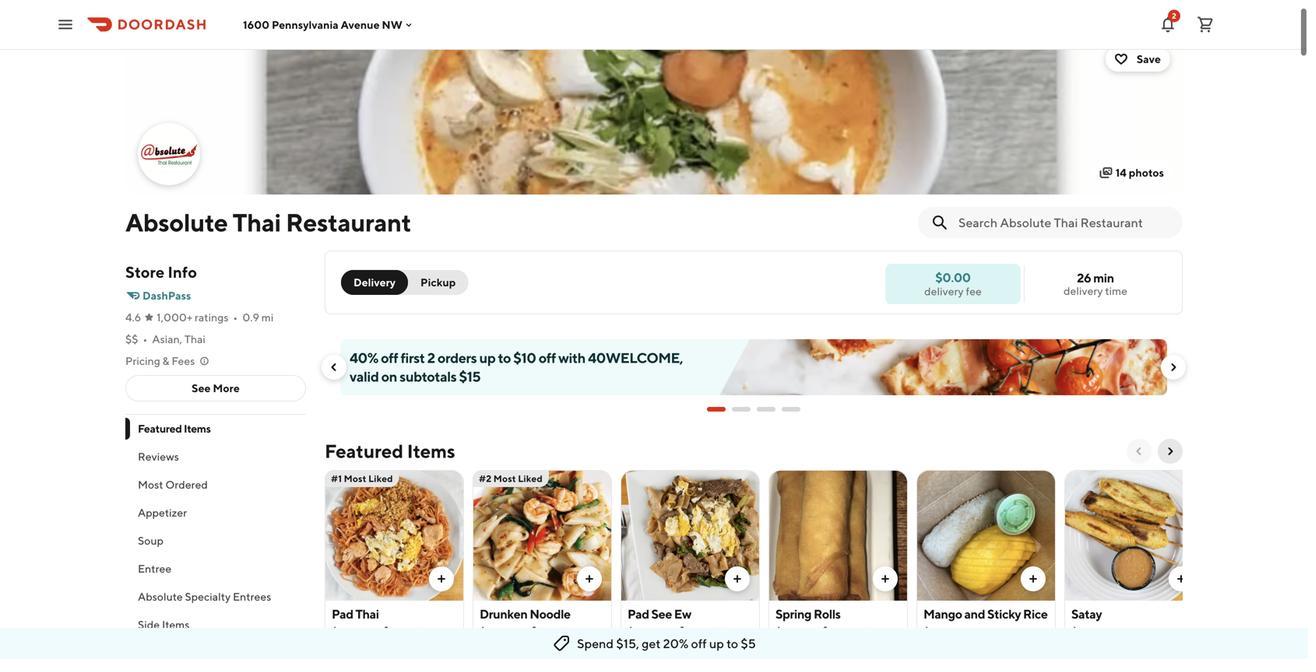 Task type: describe. For each thing, give the bounding box(es) containing it.
1 horizontal spatial off
[[539, 350, 556, 367]]

most for drunken
[[494, 474, 516, 485]]

0 horizontal spatial featured
[[138, 423, 182, 435]]

satay
[[1072, 607, 1103, 622]]

• left 0.9 on the top left of the page
[[233, 311, 238, 324]]

most for pad
[[344, 474, 367, 485]]

&
[[163, 355, 170, 368]]

items inside heading
[[407, 441, 455, 463]]

previous button of carousel image
[[328, 361, 340, 374]]

see more
[[192, 382, 240, 395]]

pricing & fees
[[125, 355, 195, 368]]

4.6
[[125, 311, 141, 324]]

thai for absolute
[[233, 208, 281, 237]]

restaurant
[[286, 208, 411, 237]]

(6)
[[862, 626, 877, 639]]

entree button
[[125, 555, 306, 583]]

$10.00
[[1072, 626, 1109, 639]]

0 vertical spatial 2
[[1173, 11, 1177, 20]]

40welcome,
[[588, 350, 683, 367]]

delivery
[[354, 276, 396, 289]]

pad for pad see ew
[[628, 607, 649, 622]]

orders
[[438, 350, 477, 367]]

ratings
[[195, 311, 229, 324]]

14
[[1116, 166, 1127, 179]]

save
[[1137, 53, 1162, 65]]

0.9
[[243, 311, 259, 324]]

absolute for absolute thai restaurant
[[125, 208, 228, 237]]

0 vertical spatial featured items
[[138, 423, 211, 435]]

min
[[1094, 271, 1115, 286]]

20%
[[663, 637, 689, 652]]

to for $5
[[727, 637, 739, 652]]

1 add item to cart image from the left
[[583, 573, 596, 586]]

delivery inside 26 min delivery time
[[1064, 285, 1104, 298]]

select promotional banner element
[[707, 396, 801, 424]]

entree
[[138, 563, 172, 576]]

0.9 mi
[[243, 311, 274, 324]]

soup button
[[125, 527, 306, 555]]

side
[[138, 619, 160, 632]]

Pickup radio
[[399, 270, 469, 295]]

ew
[[674, 607, 692, 622]]

featured inside heading
[[325, 441, 404, 463]]

subtotals
[[400, 368, 457, 385]]

Delivery radio
[[341, 270, 408, 295]]

previous button of carousel image
[[1133, 446, 1146, 458]]

add item to cart image for satay
[[1176, 573, 1188, 586]]

drunken
[[480, 607, 528, 622]]

$$
[[125, 333, 138, 346]]

77% (9)
[[689, 626, 725, 639]]

1,000+
[[157, 311, 193, 324]]

store info
[[125, 263, 197, 282]]

first
[[401, 350, 425, 367]]

1 vertical spatial thai
[[185, 333, 206, 346]]

$18.00 for pad see ew
[[628, 626, 664, 639]]

fees
[[172, 355, 195, 368]]

up for off
[[710, 637, 724, 652]]

absolute specialty entrees
[[138, 591, 271, 604]]

2 horizontal spatial off
[[691, 637, 707, 652]]

pad thai
[[332, 607, 379, 622]]

pad see ew
[[628, 607, 692, 622]]

dashpass
[[143, 289, 191, 302]]

reviews button
[[125, 443, 306, 471]]

soup
[[138, 535, 164, 548]]

• for pad see ew
[[667, 626, 671, 639]]

order methods option group
[[341, 270, 469, 295]]

pad thai image
[[326, 471, 464, 601]]

26 min delivery time
[[1064, 271, 1128, 298]]

$18.00 for drunken noodle
[[480, 626, 516, 639]]

nw
[[382, 18, 403, 31]]

mango and sticky rice $8.00
[[924, 607, 1048, 639]]

see inside button
[[192, 382, 211, 395]]

mango and sticky rice image
[[918, 471, 1056, 601]]

#2 most liked
[[479, 474, 543, 485]]

pricing & fees button
[[125, 354, 211, 369]]

1 $8.00 from the left
[[776, 626, 807, 639]]

most ordered button
[[125, 471, 306, 499]]

asian,
[[152, 333, 182, 346]]

appetizer
[[138, 507, 187, 520]]

100% (6)
[[832, 626, 877, 639]]

entrees
[[233, 591, 271, 604]]

76%
[[540, 626, 561, 639]]

liked for noodle
[[518, 474, 543, 485]]

94%
[[392, 626, 414, 639]]

most inside button
[[138, 479, 163, 492]]

to for $10
[[498, 350, 511, 367]]

94% (18)
[[392, 626, 434, 639]]

1600 pennsylvania avenue nw button
[[243, 18, 415, 31]]

2 inside 40% off first 2 orders up to $10 off with 40welcome, valid on subtotals $15
[[427, 350, 435, 367]]

77%
[[689, 626, 709, 639]]

reviews
[[138, 451, 179, 464]]

40% off first 2 orders up to $10 off with 40welcome, valid on subtotals $15
[[350, 350, 683, 385]]

pickup
[[421, 276, 456, 289]]



Task type: locate. For each thing, give the bounding box(es) containing it.
1,000+ ratings •
[[157, 311, 238, 324]]

add item to cart image for mango and sticky rice
[[1028, 573, 1040, 586]]

0 vertical spatial to
[[498, 350, 511, 367]]

featured items up reviews
[[138, 423, 211, 435]]

$18.00 down pad thai
[[332, 626, 368, 639]]

1 horizontal spatial most
[[344, 474, 367, 485]]

(13)
[[563, 626, 581, 639]]

1 horizontal spatial delivery
[[1064, 285, 1104, 298]]

76% (13)
[[540, 626, 581, 639]]

1 horizontal spatial pad
[[628, 607, 649, 622]]

2 $8.00 from the left
[[924, 626, 955, 639]]

0 horizontal spatial 2
[[427, 350, 435, 367]]

#1 most liked
[[331, 474, 393, 485]]

• for drunken noodle
[[519, 626, 523, 639]]

and
[[965, 607, 986, 622]]

pricing
[[125, 355, 160, 368]]

liked for thai
[[369, 474, 393, 485]]

featured items
[[138, 423, 211, 435], [325, 441, 455, 463]]

0 vertical spatial featured
[[138, 423, 182, 435]]

2 vertical spatial thai
[[356, 607, 379, 622]]

featured up #1 most liked
[[325, 441, 404, 463]]

rolls
[[814, 607, 841, 622]]

off right $10
[[539, 350, 556, 367]]

1 horizontal spatial up
[[710, 637, 724, 652]]

• for spring rolls
[[810, 626, 815, 639]]

0 vertical spatial see
[[192, 382, 211, 395]]

most ordered
[[138, 479, 208, 492]]

1 vertical spatial featured
[[325, 441, 404, 463]]

spring rolls image
[[770, 471, 908, 601]]

featured
[[138, 423, 182, 435], [325, 441, 404, 463]]

photos
[[1129, 166, 1165, 179]]

1 liked from the left
[[369, 474, 393, 485]]

noodle
[[530, 607, 571, 622]]

add item to cart image
[[435, 573, 448, 586], [732, 573, 744, 586]]

(9)
[[711, 626, 725, 639]]

liked right #2
[[518, 474, 543, 485]]

• for pad thai
[[371, 626, 375, 639]]

up for orders
[[480, 350, 496, 367]]

0 vertical spatial absolute
[[125, 208, 228, 237]]

drunken noodle image
[[474, 471, 612, 601]]

items right side
[[162, 619, 190, 632]]

(18)
[[416, 626, 434, 639]]

more
[[213, 382, 240, 395]]

absolute up side items
[[138, 591, 183, 604]]

add item to cart image for spring rolls
[[880, 573, 892, 586]]

2 horizontal spatial $18.00
[[628, 626, 664, 639]]

$18.00 down drunken
[[480, 626, 516, 639]]

featured up reviews
[[138, 423, 182, 435]]

$18.00 down pad see ew
[[628, 626, 664, 639]]

off up on
[[381, 350, 398, 367]]

0 horizontal spatial add item to cart image
[[435, 573, 448, 586]]

with
[[559, 350, 586, 367]]

0 horizontal spatial featured items
[[138, 423, 211, 435]]

3 $18.00 from the left
[[628, 626, 664, 639]]

to inside 40% off first 2 orders up to $10 off with 40welcome, valid on subtotals $15
[[498, 350, 511, 367]]

1 horizontal spatial $18.00
[[480, 626, 516, 639]]

1 horizontal spatial add item to cart image
[[732, 573, 744, 586]]

1 horizontal spatial to
[[727, 637, 739, 652]]

pad
[[332, 607, 353, 622], [628, 607, 649, 622]]

2 left 0 items, open order cart icon
[[1173, 11, 1177, 20]]

side items
[[138, 619, 190, 632]]

pennsylvania
[[272, 18, 339, 31]]

2 add item to cart image from the left
[[880, 573, 892, 586]]

absolute thai restaurant
[[125, 208, 411, 237]]

$$ • asian, thai
[[125, 333, 206, 346]]

1 vertical spatial absolute
[[138, 591, 183, 604]]

appetizer button
[[125, 499, 306, 527]]

1600 pennsylvania avenue nw
[[243, 18, 403, 31]]

see left more
[[192, 382, 211, 395]]

most down reviews
[[138, 479, 163, 492]]

2 $18.00 from the left
[[480, 626, 516, 639]]

open menu image
[[56, 15, 75, 34]]

satay $10.00
[[1072, 607, 1109, 639]]

1 vertical spatial featured items
[[325, 441, 455, 463]]

items up reviews button
[[184, 423, 211, 435]]

most right #2
[[494, 474, 516, 485]]

side items button
[[125, 612, 306, 640]]

thai for pad
[[356, 607, 379, 622]]

save button
[[1106, 47, 1171, 72]]

next button of carousel image
[[1165, 446, 1177, 458]]

spend
[[577, 637, 614, 652]]

0 horizontal spatial up
[[480, 350, 496, 367]]

next button of carousel image
[[1168, 361, 1180, 374]]

• right $$
[[143, 333, 148, 346]]

absolute up info
[[125, 208, 228, 237]]

1600
[[243, 18, 270, 31]]

40%
[[350, 350, 379, 367]]

up right '77%' at the right bottom of the page
[[710, 637, 724, 652]]

2 liked from the left
[[518, 474, 543, 485]]

$0.00 delivery fee
[[925, 270, 982, 298]]

see more button
[[126, 376, 305, 401]]

0 horizontal spatial pad
[[332, 607, 353, 622]]

1 vertical spatial items
[[407, 441, 455, 463]]

off
[[381, 350, 398, 367], [539, 350, 556, 367], [691, 637, 707, 652]]

1 $18.00 from the left
[[332, 626, 368, 639]]

add item to cart image for pad see ew image
[[732, 573, 744, 586]]

items
[[184, 423, 211, 435], [407, 441, 455, 463], [162, 619, 190, 632]]

• down pad thai
[[371, 626, 375, 639]]

• down the spring rolls
[[810, 626, 815, 639]]

• down pad see ew
[[667, 626, 671, 639]]

fee
[[966, 285, 982, 298]]

info
[[168, 263, 197, 282]]

liked
[[369, 474, 393, 485], [518, 474, 543, 485]]

featured items up #1 most liked
[[325, 441, 455, 463]]

$15,
[[617, 637, 640, 652]]

$15
[[459, 368, 481, 385]]

delivery inside $0.00 delivery fee
[[925, 285, 964, 298]]

1 horizontal spatial liked
[[518, 474, 543, 485]]

to
[[498, 350, 511, 367], [727, 637, 739, 652]]

pad for pad thai
[[332, 607, 353, 622]]

absolute thai restaurant image
[[125, 31, 1183, 195], [139, 125, 199, 184]]

drunken noodle
[[480, 607, 571, 622]]

up
[[480, 350, 496, 367], [710, 637, 724, 652]]

#2
[[479, 474, 492, 485]]

1 pad from the left
[[332, 607, 353, 622]]

1 vertical spatial up
[[710, 637, 724, 652]]

time
[[1106, 285, 1128, 298]]

1 horizontal spatial thai
[[233, 208, 281, 237]]

see left ew on the right bottom
[[652, 607, 672, 622]]

get
[[642, 637, 661, 652]]

1 horizontal spatial $8.00
[[924, 626, 955, 639]]

2 horizontal spatial thai
[[356, 607, 379, 622]]

delivery left fee
[[925, 285, 964, 298]]

$8.00 down spring
[[776, 626, 807, 639]]

to left $10
[[498, 350, 511, 367]]

most right #1
[[344, 474, 367, 485]]

0 horizontal spatial to
[[498, 350, 511, 367]]

mi
[[262, 311, 274, 324]]

0 horizontal spatial liked
[[369, 474, 393, 485]]

0 horizontal spatial $18.00
[[332, 626, 368, 639]]

•
[[233, 311, 238, 324], [143, 333, 148, 346], [371, 626, 375, 639], [519, 626, 523, 639], [667, 626, 671, 639], [810, 626, 815, 639]]

$10
[[514, 350, 536, 367]]

mango
[[924, 607, 963, 622]]

to left $5
[[727, 637, 739, 652]]

2 vertical spatial items
[[162, 619, 190, 632]]

$8.00 inside mango and sticky rice $8.00
[[924, 626, 955, 639]]

rice
[[1024, 607, 1048, 622]]

spend $15, get 20% off up to $5
[[577, 637, 756, 652]]

1 vertical spatial see
[[652, 607, 672, 622]]

$18.00
[[332, 626, 368, 639], [480, 626, 516, 639], [628, 626, 664, 639]]

0 horizontal spatial see
[[192, 382, 211, 395]]

14 photos button
[[1091, 160, 1174, 185]]

$8.00 down 'mango'
[[924, 626, 955, 639]]

0 items, open order cart image
[[1197, 15, 1215, 34]]

2
[[1173, 11, 1177, 20], [427, 350, 435, 367]]

valid
[[350, 368, 379, 385]]

$0.00
[[936, 270, 971, 285]]

$18.00 for pad thai
[[332, 626, 368, 639]]

14 photos
[[1116, 166, 1165, 179]]

featured items heading
[[325, 439, 455, 464]]

0 vertical spatial items
[[184, 423, 211, 435]]

pad see ew image
[[622, 471, 760, 601]]

avenue
[[341, 18, 380, 31]]

0 horizontal spatial most
[[138, 479, 163, 492]]

3 add item to cart image from the left
[[1028, 573, 1040, 586]]

26
[[1078, 271, 1092, 286]]

off left the (9)
[[691, 637, 707, 652]]

Item Search search field
[[959, 214, 1171, 231]]

2 add item to cart image from the left
[[732, 573, 744, 586]]

0 horizontal spatial thai
[[185, 333, 206, 346]]

1 add item to cart image from the left
[[435, 573, 448, 586]]

delivery left time
[[1064, 285, 1104, 298]]

items down subtotals
[[407, 441, 455, 463]]

2 pad from the left
[[628, 607, 649, 622]]

notification bell image
[[1159, 15, 1178, 34]]

2 right first
[[427, 350, 435, 367]]

100%
[[832, 626, 860, 639]]

add item to cart image for "pad thai" image
[[435, 573, 448, 586]]

1 horizontal spatial 2
[[1173, 11, 1177, 20]]

1 horizontal spatial see
[[652, 607, 672, 622]]

items inside button
[[162, 619, 190, 632]]

0 vertical spatial up
[[480, 350, 496, 367]]

spring rolls
[[776, 607, 841, 622]]

spring
[[776, 607, 812, 622]]

#1
[[331, 474, 342, 485]]

1 vertical spatial 2
[[427, 350, 435, 367]]

add item to cart image
[[583, 573, 596, 586], [880, 573, 892, 586], [1028, 573, 1040, 586], [1176, 573, 1188, 586]]

store
[[125, 263, 165, 282]]

absolute
[[125, 208, 228, 237], [138, 591, 183, 604]]

up up $15
[[480, 350, 496, 367]]

0 horizontal spatial delivery
[[925, 285, 964, 298]]

2 horizontal spatial most
[[494, 474, 516, 485]]

1 horizontal spatial featured items
[[325, 441, 455, 463]]

1 horizontal spatial featured
[[325, 441, 404, 463]]

0 vertical spatial thai
[[233, 208, 281, 237]]

up inside 40% off first 2 orders up to $10 off with 40welcome, valid on subtotals $15
[[480, 350, 496, 367]]

0 horizontal spatial $8.00
[[776, 626, 807, 639]]

specialty
[[185, 591, 231, 604]]

absolute inside button
[[138, 591, 183, 604]]

4 add item to cart image from the left
[[1176, 573, 1188, 586]]

0 horizontal spatial off
[[381, 350, 398, 367]]

1 vertical spatial to
[[727, 637, 739, 652]]

ordered
[[165, 479, 208, 492]]

• down drunken noodle
[[519, 626, 523, 639]]

$5
[[741, 637, 756, 652]]

liked down featured items heading at the bottom left of page
[[369, 474, 393, 485]]

satay image
[[1066, 471, 1204, 601]]

absolute for absolute specialty entrees
[[138, 591, 183, 604]]



Task type: vqa. For each thing, say whether or not it's contained in the screenshot.
up associated with off
yes



